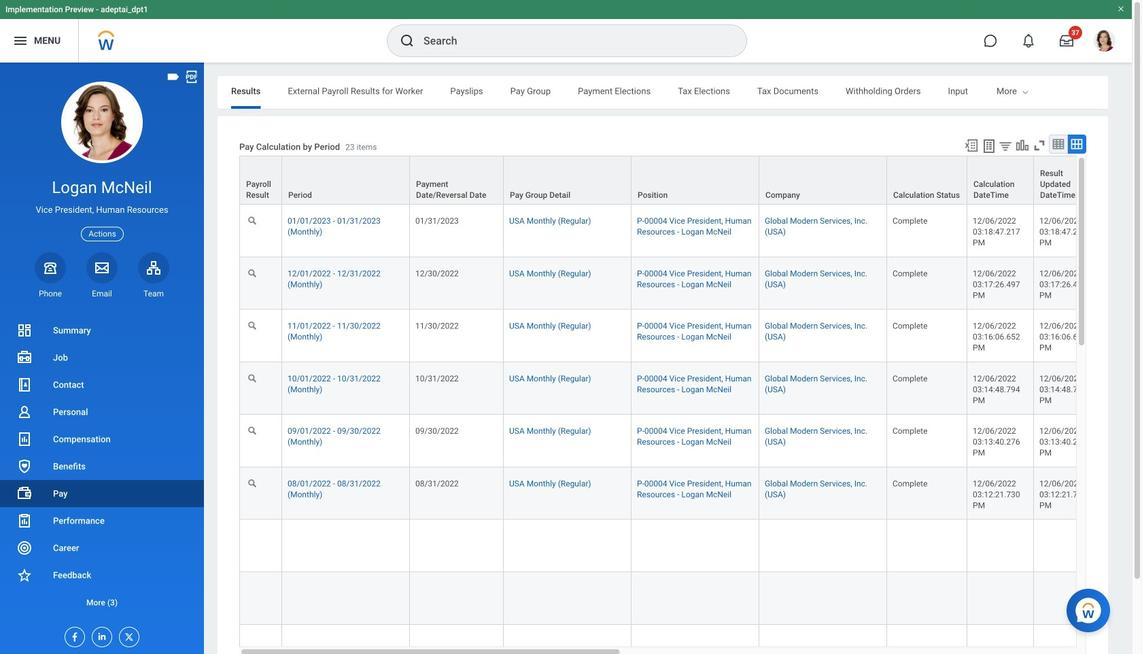 Task type: describe. For each thing, give the bounding box(es) containing it.
job image
[[16, 350, 33, 366]]

fullscreen image
[[1033, 138, 1048, 153]]

4 row from the top
[[239, 310, 1143, 362]]

phone logan mcneil element
[[35, 288, 66, 299]]

8 row from the top
[[239, 520, 1143, 573]]

10 row from the top
[[239, 625, 1143, 654]]

5 complete element from the top
[[893, 424, 928, 436]]

compensation image
[[16, 431, 33, 448]]

facebook image
[[65, 628, 80, 643]]

view worker - expand/collapse chart image
[[1016, 138, 1031, 153]]

7 row from the top
[[239, 467, 1143, 520]]

3 complete element from the top
[[893, 319, 928, 331]]

expand table image
[[1071, 137, 1084, 151]]

career image
[[16, 540, 33, 556]]

search image
[[399, 33, 416, 49]]

phone image
[[41, 260, 60, 276]]

export to excel image
[[965, 138, 980, 153]]

x image
[[120, 628, 135, 643]]

9 row from the top
[[239, 573, 1143, 625]]

close environment banner image
[[1118, 5, 1126, 13]]

notifications large image
[[1022, 34, 1036, 48]]

contact image
[[16, 377, 33, 393]]

view team image
[[146, 260, 162, 276]]

performance image
[[16, 513, 33, 529]]

4 complete element from the top
[[893, 371, 928, 384]]

inbox large image
[[1061, 34, 1074, 48]]

justify image
[[12, 33, 29, 49]]

view printable version (pdf) image
[[184, 69, 199, 84]]

1 row from the top
[[239, 156, 1143, 205]]

6 complete element from the top
[[893, 476, 928, 489]]

pay image
[[16, 486, 33, 502]]

2 complete element from the top
[[893, 266, 928, 278]]



Task type: locate. For each thing, give the bounding box(es) containing it.
6 row from the top
[[239, 415, 1143, 467]]

cell
[[239, 520, 282, 573], [282, 520, 410, 573], [410, 520, 504, 573], [504, 520, 632, 573], [632, 520, 760, 573], [760, 520, 888, 573], [888, 520, 968, 573], [968, 520, 1035, 573], [1035, 520, 1101, 573], [239, 573, 282, 625], [282, 573, 410, 625], [410, 573, 504, 625], [504, 573, 632, 625], [632, 573, 760, 625], [760, 573, 888, 625], [888, 573, 968, 625], [968, 573, 1035, 625], [1035, 573, 1101, 625], [239, 625, 282, 654], [282, 625, 410, 654], [410, 625, 504, 654], [504, 625, 632, 654], [632, 625, 760, 654], [760, 625, 888, 654], [888, 625, 968, 654], [968, 625, 1035, 654], [1035, 625, 1101, 654]]

team logan mcneil element
[[138, 288, 169, 299]]

summary image
[[16, 322, 33, 339]]

select to filter grid data image
[[999, 139, 1014, 153]]

profile logan mcneil image
[[1095, 30, 1116, 54]]

tab list
[[218, 76, 1143, 109]]

feedback image
[[16, 567, 33, 584]]

Search Workday  search field
[[424, 26, 719, 56]]

table image
[[1052, 137, 1066, 151]]

benefits image
[[16, 458, 33, 475]]

row
[[239, 156, 1143, 205], [239, 205, 1143, 257], [239, 257, 1143, 310], [239, 310, 1143, 362], [239, 362, 1143, 415], [239, 415, 1143, 467], [239, 467, 1143, 520], [239, 520, 1143, 573], [239, 573, 1143, 625], [239, 625, 1143, 654]]

personal image
[[16, 404, 33, 420]]

3 column header from the left
[[632, 156, 760, 205]]

1 column header from the left
[[239, 156, 282, 205]]

toolbar
[[958, 135, 1087, 156]]

linkedin image
[[93, 628, 107, 642]]

column header
[[239, 156, 282, 205], [410, 156, 504, 205], [632, 156, 760, 205], [888, 156, 968, 205]]

1 complete element from the top
[[893, 214, 928, 226]]

banner
[[0, 0, 1133, 63]]

complete element
[[893, 214, 928, 226], [893, 266, 928, 278], [893, 319, 928, 331], [893, 371, 928, 384], [893, 424, 928, 436], [893, 476, 928, 489]]

list
[[0, 317, 204, 616]]

4 column header from the left
[[888, 156, 968, 205]]

email logan mcneil element
[[86, 288, 118, 299]]

export to worksheets image
[[982, 138, 998, 154]]

tag image
[[166, 69, 181, 84]]

navigation pane region
[[0, 63, 204, 654]]

3 row from the top
[[239, 257, 1143, 310]]

2 row from the top
[[239, 205, 1143, 257]]

mail image
[[94, 260, 110, 276]]

2 column header from the left
[[410, 156, 504, 205]]

5 row from the top
[[239, 362, 1143, 415]]



Task type: vqa. For each thing, say whether or not it's contained in the screenshot.
team
no



